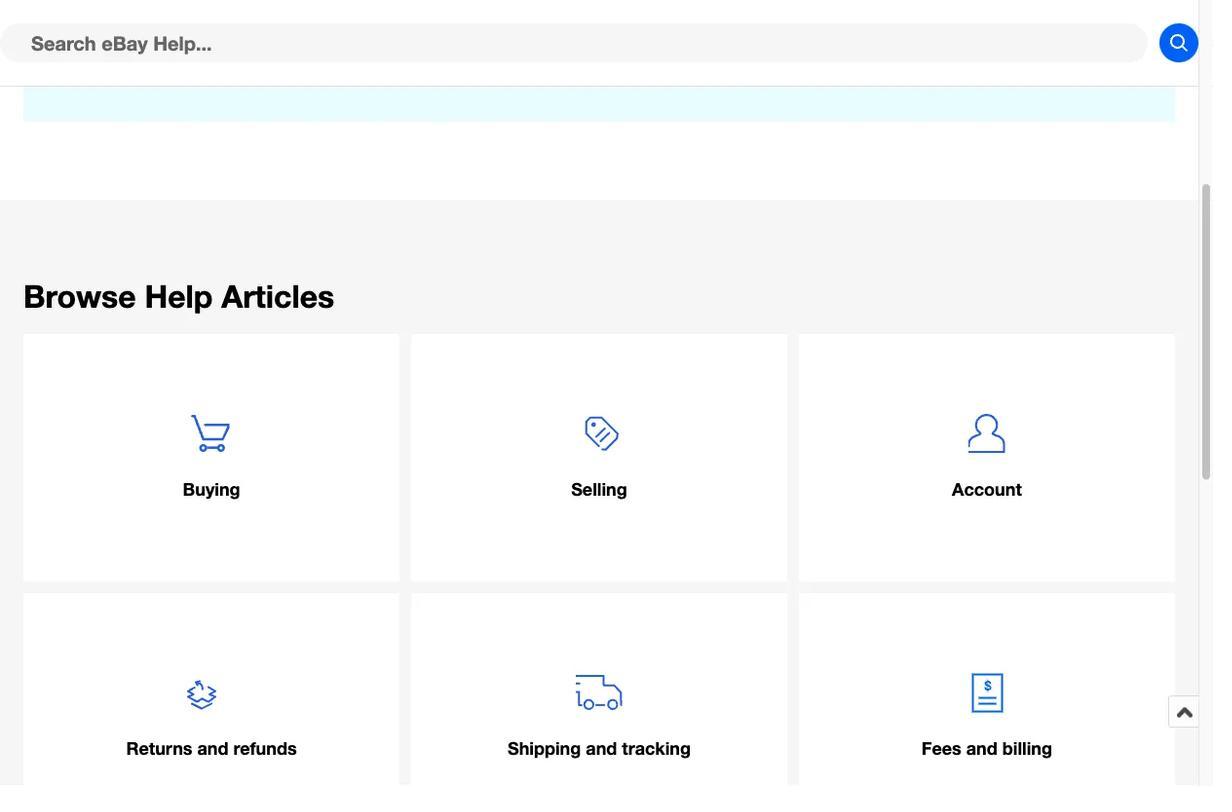 Task type: describe. For each thing, give the bounding box(es) containing it.
buying link
[[23, 334, 400, 582]]

buying
[[183, 479, 240, 499]]

shipping and tracking
[[508, 738, 691, 759]]

articles
[[221, 278, 335, 315]]

tracking
[[622, 738, 691, 759]]

popular inside paying for items popular article
[[62, 48, 110, 64]]

paying
[[62, 22, 119, 43]]

overview
[[902, 22, 977, 43]]

returns and refunds link
[[23, 594, 400, 786]]

Search eBay Help... text field
[[0, 23, 1148, 62]]

returns
[[126, 738, 192, 759]]

account link
[[799, 334, 1175, 582]]

for
[[124, 22, 147, 43]]

fees, credits, and invoices overview popular article
[[675, 22, 977, 64]]

paying for items popular article
[[62, 22, 198, 64]]

and for returns and refunds
[[197, 738, 229, 759]]

fees,
[[675, 22, 720, 43]]

and inside fees, credits, and invoices overview popular article
[[792, 22, 824, 43]]

browse
[[23, 278, 136, 315]]

browse help articles
[[23, 278, 335, 315]]

and for fees and billing
[[966, 738, 998, 759]]

returns and refunds
[[126, 738, 297, 759]]

article inside paying for items popular article
[[113, 48, 150, 64]]



Task type: vqa. For each thing, say whether or not it's contained in the screenshot.
Shipping and tracking
yes



Task type: locate. For each thing, give the bounding box(es) containing it.
invoices
[[828, 22, 897, 43]]

article down for on the top of the page
[[113, 48, 150, 64]]

1 popular from the left
[[62, 48, 110, 64]]

shipping and tracking link
[[411, 594, 787, 786]]

0 horizontal spatial popular
[[62, 48, 110, 64]]

and left refunds
[[197, 738, 229, 759]]

shipping
[[508, 738, 581, 759]]

popular down fees,
[[675, 48, 723, 64]]

fees
[[922, 738, 962, 759]]

and for shipping and tracking
[[586, 738, 617, 759]]

popular
[[62, 48, 110, 64], [675, 48, 723, 64]]

1 article from the left
[[113, 48, 150, 64]]

2 article from the left
[[726, 48, 763, 64]]

and
[[792, 22, 824, 43], [197, 738, 229, 759], [586, 738, 617, 759], [966, 738, 998, 759]]

billing
[[1002, 738, 1052, 759]]

and right credits,
[[792, 22, 824, 43]]

article
[[113, 48, 150, 64], [726, 48, 763, 64]]

fees and billing link
[[799, 594, 1175, 786]]

selling link
[[411, 334, 787, 582]]

fees and billing
[[922, 738, 1052, 759]]

popular inside fees, credits, and invoices overview popular article
[[675, 48, 723, 64]]

credits,
[[725, 22, 787, 43]]

account
[[952, 479, 1022, 499]]

article inside fees, credits, and invoices overview popular article
[[726, 48, 763, 64]]

1 horizontal spatial article
[[726, 48, 763, 64]]

and right fees
[[966, 738, 998, 759]]

0 horizontal spatial article
[[113, 48, 150, 64]]

1 horizontal spatial popular
[[675, 48, 723, 64]]

article down credits,
[[726, 48, 763, 64]]

selling
[[571, 479, 627, 499]]

refunds
[[233, 738, 297, 759]]

help
[[145, 278, 213, 315]]

popular down paying
[[62, 48, 110, 64]]

items
[[152, 22, 198, 43]]

2 popular from the left
[[675, 48, 723, 64]]

and left tracking
[[586, 738, 617, 759]]



